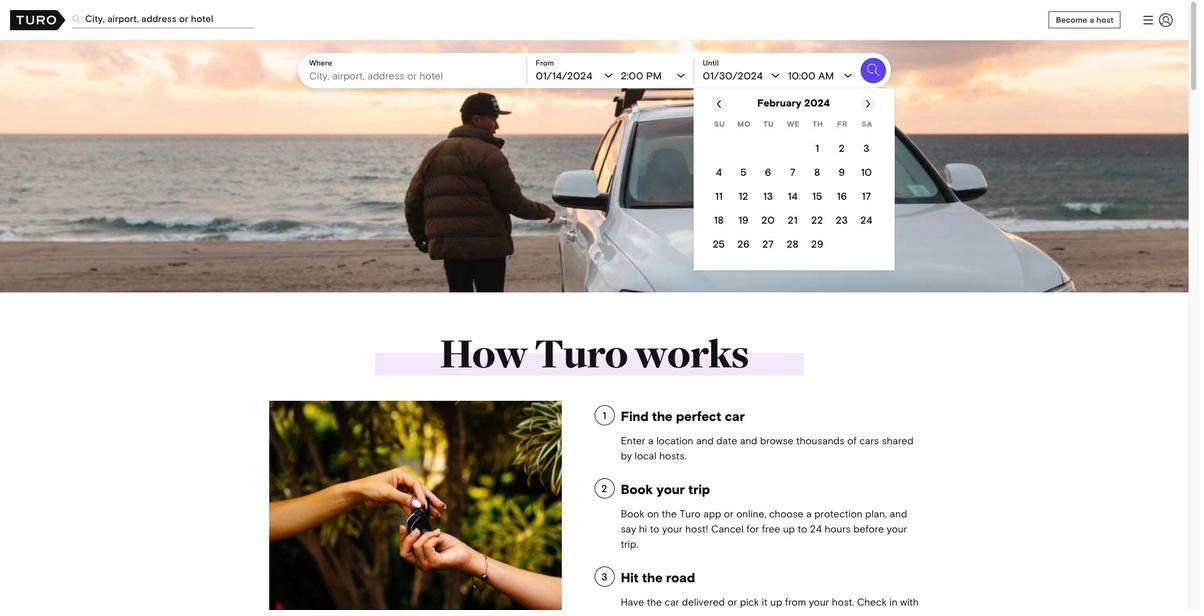 Task type: describe. For each thing, give the bounding box(es) containing it.
turo host handing keys to guest image
[[269, 401, 562, 611]]

0 horizontal spatial city, airport, address or hotel field
[[72, 9, 255, 28]]

move forward to switch to the next month image
[[863, 99, 873, 109]]



Task type: locate. For each thing, give the bounding box(es) containing it.
calendar application
[[694, 88, 1199, 280]]

menu element
[[1136, 7, 1179, 32]]

0 vertical spatial city, airport, address or hotel field
[[72, 9, 255, 28]]

1 vertical spatial city, airport, address or hotel field
[[309, 68, 520, 83]]

turo image
[[10, 10, 66, 30]]

move backward to switch to the previous month image
[[715, 99, 725, 109]]

City, airport, address or hotel field
[[72, 9, 255, 28], [309, 68, 520, 83]]

None field
[[72, 0, 1042, 38], [309, 68, 520, 83], [72, 0, 1042, 38], [309, 68, 520, 83]]

1 horizontal spatial city, airport, address or hotel field
[[309, 68, 520, 83]]



